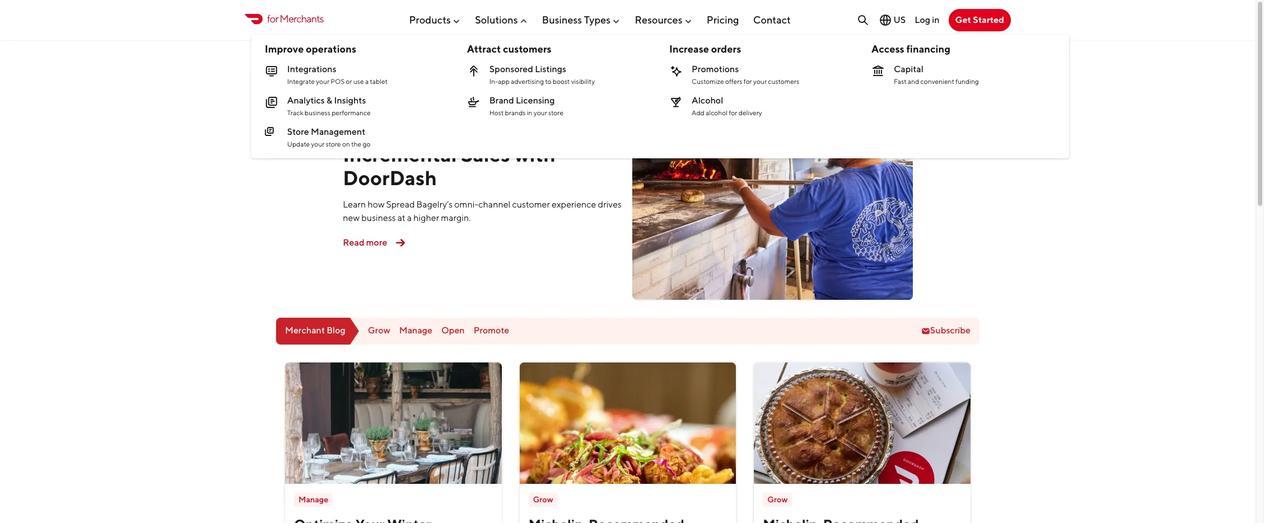 Task type: vqa. For each thing, say whether or not it's contained in the screenshot.


Task type: locate. For each thing, give the bounding box(es) containing it.
0 horizontal spatial business
[[305, 109, 330, 117]]

alcohol line image
[[669, 96, 683, 109]]

0 vertical spatial store
[[548, 109, 563, 117]]

0 vertical spatial business
[[305, 109, 330, 117]]

for right offers
[[744, 77, 752, 86]]

funding
[[956, 77, 979, 86]]

get started
[[955, 15, 1004, 25]]

grow button
[[520, 363, 736, 524], [754, 363, 971, 524]]

customer
[[512, 199, 550, 210]]

0 horizontal spatial for
[[267, 13, 278, 25]]

1 horizontal spatial store
[[548, 109, 563, 117]]

attract customers
[[467, 43, 552, 55]]

orders
[[711, 43, 741, 55]]

how spread bagelry wins incremental sales with doordash
[[343, 119, 586, 190]]

the
[[351, 140, 361, 148]]

financing
[[906, 43, 950, 55]]

for for alcohol
[[729, 109, 737, 117]]

a pie with a bottle of wine ready to be delivered by doordash image
[[754, 363, 971, 484]]

promo line image
[[669, 64, 683, 78]]

1 horizontal spatial manage link
[[399, 326, 432, 336]]

more
[[366, 237, 387, 248]]

0 horizontal spatial customers
[[503, 43, 552, 55]]

1 vertical spatial a
[[407, 213, 412, 224]]

a inside integrations integrate your pos or use a tablet
[[365, 77, 369, 86]]

1 vertical spatial manage link
[[294, 493, 333, 507]]

your inside integrations integrate your pos or use a tablet
[[316, 77, 329, 86]]

manage
[[399, 326, 432, 336], [299, 495, 328, 505]]

visibility
[[571, 77, 595, 86]]

your inside brand licensing host brands in your store
[[534, 109, 547, 117]]

how
[[343, 119, 386, 143]]

access financing
[[872, 43, 950, 55]]

cooking line image
[[467, 96, 480, 109]]

integrations integrate your pos or use a tablet
[[287, 64, 388, 86]]

blog
[[327, 326, 345, 336]]

1 vertical spatial store
[[326, 140, 341, 148]]

globe line image
[[879, 13, 892, 27]]

subscribe
[[930, 326, 971, 336]]

&
[[327, 95, 332, 106]]

business down how
[[361, 213, 396, 224]]

1 vertical spatial in
[[527, 109, 532, 117]]

for inside alcohol add alcohol for delivery
[[729, 109, 737, 117]]

delivery
[[739, 109, 762, 117]]

started
[[973, 15, 1004, 25]]

a inside learn how spread bagelry's omni-channel customer experience drives new business at a higher margin.
[[407, 213, 412, 224]]

get
[[955, 15, 971, 25]]

1 horizontal spatial business
[[361, 213, 396, 224]]

0 horizontal spatial manage link
[[294, 493, 333, 507]]

customers
[[503, 43, 552, 55], [768, 77, 799, 86]]

for right alcohol
[[729, 109, 737, 117]]

1 horizontal spatial a
[[407, 213, 412, 224]]

a right use
[[365, 77, 369, 86]]

store
[[548, 109, 563, 117], [326, 140, 341, 148]]

integrate
[[287, 77, 315, 86]]

2 horizontal spatial for
[[744, 77, 752, 86]]

for inside promotions customize offers for your customers
[[744, 77, 752, 86]]

0 horizontal spatial store
[[326, 140, 341, 148]]

1 vertical spatial manage
[[299, 495, 328, 505]]

in inside brand licensing host brands in your store
[[527, 109, 532, 117]]

store
[[287, 127, 309, 137]]

analytics & insights track business performance
[[287, 95, 371, 117]]

in down licensing
[[527, 109, 532, 117]]

business
[[305, 109, 330, 117], [361, 213, 396, 224]]

update
[[287, 140, 310, 148]]

resources 1208x1080 preparing for winter v01.01 image
[[285, 363, 502, 484]]

app
[[498, 77, 510, 86]]

integrations
[[287, 64, 336, 75]]

a right 'at'
[[407, 213, 412, 224]]

for inside "for merchants" link
[[267, 13, 278, 25]]

log
[[915, 14, 930, 25]]

0 vertical spatial for
[[267, 13, 278, 25]]

sponsored
[[489, 64, 533, 75]]

2 grow button from the left
[[754, 363, 971, 524]]

open
[[441, 326, 465, 336]]

channel
[[478, 199, 510, 210]]

listings
[[535, 64, 566, 75]]

learn how spread bagelry's omni-channel customer experience drives new business at a higher margin.
[[343, 199, 622, 224]]

0 horizontal spatial grow button
[[520, 363, 736, 524]]

0 horizontal spatial in
[[527, 109, 532, 117]]

spread bagelry hero image image
[[632, 49, 913, 300]]

incremental
[[343, 142, 457, 167]]

device pos line image
[[265, 64, 278, 78]]

mx roch le coq - chicken - montreal, canada image
[[520, 363, 736, 484]]

alcohol
[[706, 109, 728, 117]]

store left on
[[326, 140, 341, 148]]

in-
[[489, 77, 498, 86]]

in
[[932, 14, 940, 25], [527, 109, 532, 117]]

business
[[542, 14, 582, 26]]

add
[[692, 109, 704, 117]]

1 vertical spatial for
[[744, 77, 752, 86]]

1 vertical spatial business
[[361, 213, 396, 224]]

business down analytics
[[305, 109, 330, 117]]

how
[[368, 199, 385, 210]]

your right update
[[311, 140, 325, 148]]

solutions
[[475, 14, 518, 26]]

spread inside how spread bagelry wins incremental sales with doordash
[[390, 119, 457, 143]]

menu edit line image
[[265, 127, 278, 141]]

0 horizontal spatial a
[[365, 77, 369, 86]]

customers up sponsored
[[503, 43, 552, 55]]

to
[[545, 77, 551, 86]]

1 vertical spatial customers
[[768, 77, 799, 86]]

store inside store management update your store on the go
[[326, 140, 341, 148]]

customers right offers
[[768, 77, 799, 86]]

0 horizontal spatial manage
[[299, 495, 328, 505]]

your down licensing
[[534, 109, 547, 117]]

1 vertical spatial spread
[[386, 199, 415, 210]]

increase orders
[[669, 43, 741, 55]]

store up the wins
[[548, 109, 563, 117]]

1 horizontal spatial in
[[932, 14, 940, 25]]

your
[[316, 77, 329, 86], [753, 77, 767, 86], [534, 109, 547, 117], [311, 140, 325, 148]]

business types
[[542, 14, 611, 26]]

pricing
[[707, 14, 739, 26]]

1 horizontal spatial for
[[729, 109, 737, 117]]

1 horizontal spatial grow button
[[754, 363, 971, 524]]

your right offers
[[753, 77, 767, 86]]

for
[[267, 13, 278, 25], [744, 77, 752, 86], [729, 109, 737, 117]]

1 horizontal spatial customers
[[768, 77, 799, 86]]

use
[[353, 77, 364, 86]]

0 vertical spatial spread
[[390, 119, 457, 143]]

for merchants
[[267, 13, 324, 25]]

customize
[[692, 77, 724, 86]]

merchant
[[285, 326, 325, 336]]

go
[[363, 140, 370, 148]]

your left pos
[[316, 77, 329, 86]]

spread
[[390, 119, 457, 143], [386, 199, 415, 210]]

new
[[343, 213, 360, 224]]

2 vertical spatial for
[[729, 109, 737, 117]]

types
[[584, 14, 611, 26]]

read more
[[343, 237, 387, 248]]

business inside analytics & insights track business performance
[[305, 109, 330, 117]]

manage inside button
[[299, 495, 328, 505]]

0 vertical spatial a
[[365, 77, 369, 86]]

promotions
[[692, 64, 739, 75]]

for left 'merchants'
[[267, 13, 278, 25]]

1 horizontal spatial manage
[[399, 326, 432, 336]]

bagelry
[[461, 119, 533, 143]]

in right log
[[932, 14, 940, 25]]

get started button
[[948, 9, 1011, 31]]

capital fast and convenient funding
[[894, 64, 979, 86]]

promote link
[[474, 326, 509, 336]]

promotions customize offers for your customers
[[692, 64, 799, 86]]

resources
[[635, 14, 682, 26]]

arrow right image
[[392, 234, 410, 252]]



Task type: describe. For each thing, give the bounding box(es) containing it.
brands
[[505, 109, 526, 117]]

insights
[[334, 95, 366, 106]]

analytics
[[287, 95, 325, 106]]

fast
[[894, 77, 907, 86]]

contact link
[[753, 9, 791, 30]]

how spread bagelry wins incremental sales with doordash link
[[343, 119, 586, 190]]

advertising
[[511, 77, 544, 86]]

dashboard line image
[[265, 96, 278, 109]]

log in
[[915, 14, 940, 25]]

alcohol add alcohol for delivery
[[692, 95, 762, 117]]

access
[[872, 43, 904, 55]]

convenient
[[921, 77, 954, 86]]

host
[[489, 109, 504, 117]]

0 vertical spatial manage link
[[399, 326, 432, 336]]

attract
[[467, 43, 501, 55]]

track
[[287, 109, 303, 117]]

learn
[[343, 199, 366, 210]]

or
[[346, 77, 352, 86]]

boost
[[553, 77, 570, 86]]

business inside learn how spread bagelry's omni-channel customer experience drives new business at a higher margin.
[[361, 213, 396, 224]]

open link
[[441, 326, 465, 336]]

alcohol
[[692, 95, 723, 106]]

your inside store management update your store on the go
[[311, 140, 325, 148]]

log in link
[[915, 14, 940, 25]]

manage button
[[285, 363, 502, 524]]

merchant blog link
[[276, 318, 359, 345]]

merchants
[[280, 13, 324, 25]]

sponsored listings in-app advertising to boost visibility
[[489, 64, 595, 86]]

0 vertical spatial manage
[[399, 326, 432, 336]]

licensing
[[516, 95, 555, 106]]

performance
[[332, 109, 371, 117]]

omni-
[[454, 199, 478, 210]]

promote
[[474, 326, 509, 336]]

money bank image
[[872, 64, 885, 78]]

improve
[[265, 43, 304, 55]]

margin.
[[441, 213, 471, 224]]

email icon image
[[921, 327, 930, 336]]

store inside brand licensing host brands in your store
[[548, 109, 563, 117]]

at
[[397, 213, 405, 224]]

solutions link
[[475, 9, 528, 30]]

tablet
[[370, 77, 388, 86]]

capital
[[894, 64, 924, 75]]

operations
[[306, 43, 356, 55]]

for for promotions
[[744, 77, 752, 86]]

drives
[[598, 199, 622, 210]]

0 vertical spatial in
[[932, 14, 940, 25]]

and
[[908, 77, 919, 86]]

bagelry's
[[416, 199, 453, 210]]

spread inside learn how spread bagelry's omni-channel customer experience drives new business at a higher margin.
[[386, 199, 415, 210]]

offers
[[725, 77, 742, 86]]

increase
[[669, 43, 709, 55]]

your inside promotions customize offers for your customers
[[753, 77, 767, 86]]

manage link inside button
[[294, 493, 333, 507]]

arrow double up image
[[467, 64, 480, 78]]

wins
[[537, 119, 586, 143]]

on
[[342, 140, 350, 148]]

improve operations
[[265, 43, 356, 55]]

brand licensing host brands in your store
[[489, 95, 563, 117]]

management
[[311, 127, 365, 137]]

contact
[[753, 14, 791, 26]]

store management update your store on the go
[[287, 127, 370, 148]]

0 vertical spatial customers
[[503, 43, 552, 55]]

experience
[[552, 199, 596, 210]]

pos
[[331, 77, 345, 86]]

merchant blog
[[285, 326, 345, 336]]

customers inside promotions customize offers for your customers
[[768, 77, 799, 86]]

higher
[[413, 213, 439, 224]]

with
[[514, 142, 555, 167]]

read
[[343, 237, 364, 248]]

us
[[894, 15, 906, 25]]

business types link
[[542, 9, 621, 30]]

pricing link
[[707, 9, 739, 30]]

products link
[[409, 9, 461, 30]]

1 grow button from the left
[[520, 363, 736, 524]]

brand
[[489, 95, 514, 106]]

for merchants link
[[245, 11, 324, 26]]

doordash
[[343, 166, 437, 190]]

products
[[409, 14, 451, 26]]



